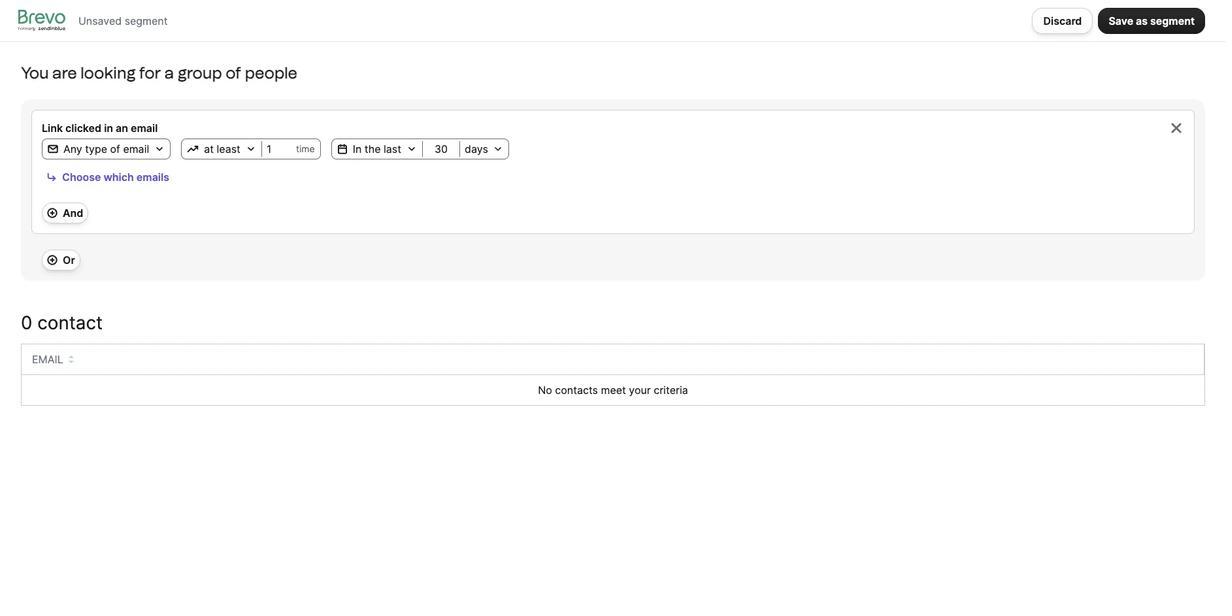 Task type: locate. For each thing, give the bounding box(es) containing it.
no
[[538, 384, 552, 397]]

choose
[[62, 171, 101, 184]]

no contacts meet your criteria
[[538, 384, 688, 397]]

of
[[226, 63, 241, 82], [110, 142, 120, 156]]

2 segment from the left
[[1150, 14, 1195, 27]]

email down 'an'
[[123, 142, 149, 156]]

of right type
[[110, 142, 120, 156]]

discard
[[1043, 14, 1082, 27]]

you are looking for a group of people
[[21, 63, 297, 82]]

of right group
[[226, 63, 241, 82]]

least
[[217, 142, 240, 156]]

or button
[[42, 250, 80, 271]]

or
[[63, 254, 75, 267]]

criteria
[[654, 384, 688, 397]]

clicked
[[65, 122, 101, 135]]

1 vertical spatial email
[[123, 142, 149, 156]]

email right 'an'
[[131, 122, 158, 135]]

of inside "button"
[[110, 142, 120, 156]]

segment
[[125, 14, 168, 27], [1150, 14, 1195, 27]]

are
[[52, 63, 77, 82]]

0 horizontal spatial segment
[[125, 14, 168, 27]]

in
[[353, 142, 362, 156]]

group
[[178, 63, 222, 82]]

email
[[32, 353, 63, 366]]

0
[[21, 312, 32, 334]]

emails
[[136, 171, 169, 184]]

segment inside button
[[1150, 14, 1195, 27]]

save as segment button
[[1098, 8, 1205, 34]]

choose which emails button
[[42, 167, 174, 187]]

segment right as
[[1150, 14, 1195, 27]]

email
[[131, 122, 158, 135], [123, 142, 149, 156]]

0 horizontal spatial of
[[110, 142, 120, 156]]

segment right the unsaved on the left top of the page
[[125, 14, 168, 27]]

looking
[[81, 63, 136, 82]]

None number field
[[262, 142, 296, 156], [423, 142, 460, 156], [262, 142, 296, 156], [423, 142, 460, 156]]

unsaved
[[78, 14, 122, 27]]

0 vertical spatial of
[[226, 63, 241, 82]]

1 horizontal spatial segment
[[1150, 14, 1195, 27]]

an
[[116, 122, 128, 135]]

link
[[42, 122, 63, 135]]

time
[[296, 143, 315, 154]]

0 vertical spatial email
[[131, 122, 158, 135]]

type
[[85, 142, 107, 156]]

for
[[139, 63, 161, 82]]

days button
[[460, 141, 508, 157]]

a
[[165, 63, 174, 82]]

1 vertical spatial of
[[110, 142, 120, 156]]

save
[[1109, 14, 1133, 27]]



Task type: vqa. For each thing, say whether or not it's contained in the screenshot.
Clicks's 0%
no



Task type: describe. For each thing, give the bounding box(es) containing it.
in
[[104, 122, 113, 135]]

email button
[[32, 352, 74, 367]]

you
[[21, 63, 49, 82]]

at least
[[204, 142, 240, 156]]

email inside "button"
[[123, 142, 149, 156]]

unsaved segment
[[78, 14, 168, 27]]

1 horizontal spatial of
[[226, 63, 241, 82]]

at
[[204, 142, 214, 156]]

as
[[1136, 14, 1148, 27]]

and
[[63, 207, 83, 220]]

link clicked in an email
[[42, 122, 158, 135]]

save as segment
[[1109, 14, 1195, 27]]

in the last
[[353, 142, 401, 156]]

1 segment from the left
[[125, 14, 168, 27]]

discard button
[[1032, 8, 1093, 34]]

which
[[104, 171, 134, 184]]

and button
[[42, 203, 89, 224]]

meet
[[601, 384, 626, 397]]

in the last button
[[332, 141, 422, 157]]

people
[[245, 63, 297, 82]]

contacts
[[555, 384, 598, 397]]

your
[[629, 384, 651, 397]]

contact
[[37, 312, 103, 334]]

last
[[384, 142, 401, 156]]

any type of email button
[[42, 141, 170, 157]]

any
[[63, 142, 82, 156]]

any type of email
[[63, 142, 149, 156]]

0 contact
[[21, 312, 103, 334]]

choose which emails
[[62, 171, 169, 184]]

days
[[465, 142, 488, 156]]

the
[[365, 142, 381, 156]]

at least button
[[182, 141, 261, 157]]



